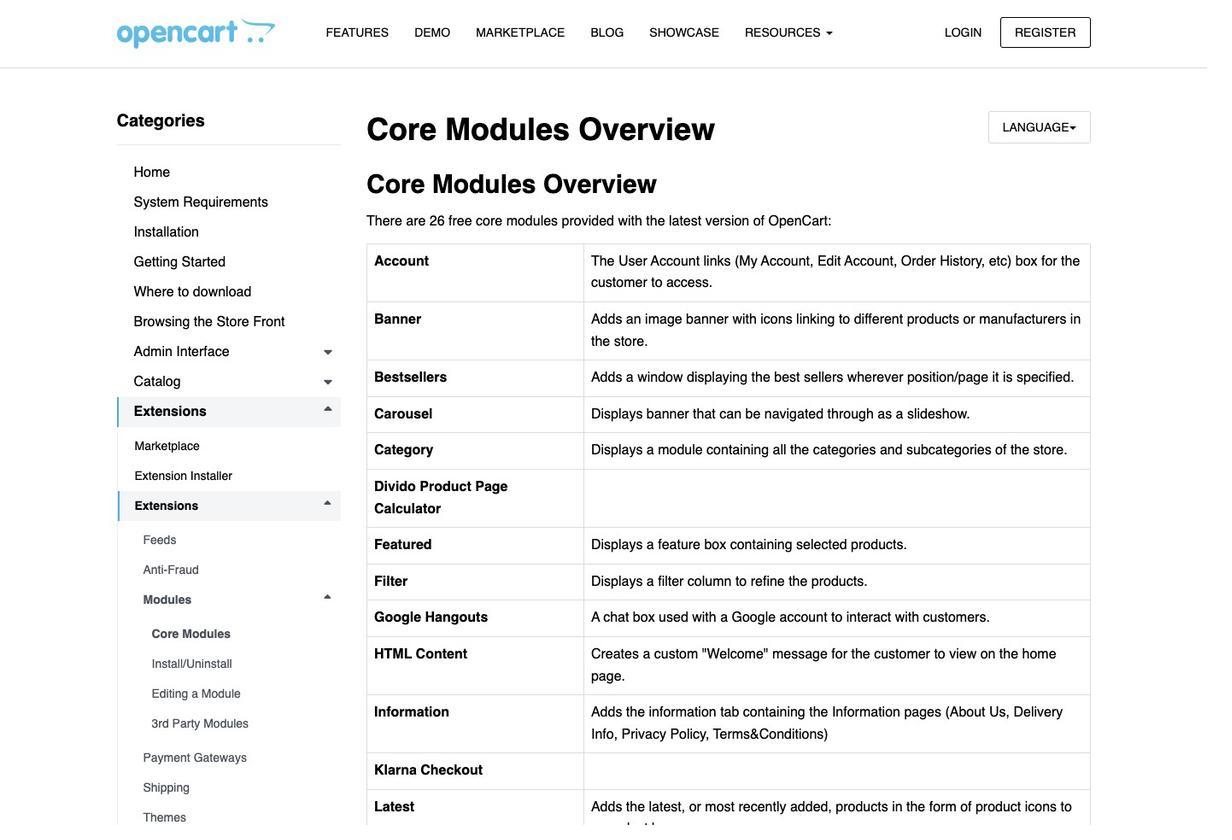 Task type: describe. For each thing, give the bounding box(es) containing it.
subcategories
[[907, 443, 992, 458]]

1 vertical spatial banner
[[647, 407, 689, 422]]

box right chat
[[633, 610, 655, 626]]

us,
[[990, 705, 1010, 720]]

free
[[449, 213, 472, 229]]

fraud
[[168, 563, 199, 577]]

pages
[[904, 705, 942, 720]]

0 vertical spatial containing
[[707, 443, 769, 458]]

requirements
[[183, 195, 268, 210]]

sellers
[[804, 370, 844, 386]]

with inside "adds an image banner with icons linking to different products or manufacturers in the store."
[[733, 312, 757, 327]]

the
[[591, 254, 615, 269]]

blog link
[[578, 18, 637, 48]]

extension
[[135, 469, 187, 483]]

installation
[[134, 225, 199, 240]]

the left best
[[752, 370, 771, 386]]

linking
[[797, 312, 835, 327]]

where to download link
[[117, 278, 341, 308]]

where to download
[[134, 285, 252, 300]]

to inside the user account links (my account, edit account, order history, etc) box for the customer to access.
[[651, 275, 663, 291]]

account inside the user account links (my account, edit account, order history, etc) box for the customer to access.
[[651, 254, 700, 269]]

page. inside adds the latest, or most recently added, products in the form of product icons to a product box on a page.
[[708, 822, 743, 826]]

slideshow.
[[907, 407, 971, 422]]

module
[[202, 687, 241, 701]]

page
[[475, 479, 508, 495]]

anti-
[[143, 563, 168, 577]]

info,
[[591, 727, 618, 742]]

1 horizontal spatial marketplace link
[[463, 18, 578, 48]]

or inside adds the latest, or most recently added, products in the form of product icons to a product box on a page.
[[689, 800, 702, 815]]

creates
[[591, 647, 639, 662]]

the user account links (my account, edit account, order history, etc) box for the customer to access.
[[591, 254, 1080, 291]]

box inside adds the latest, or most recently added, products in the form of product icons to a product box on a page.
[[652, 822, 674, 826]]

editing a module
[[152, 687, 241, 701]]

column
[[688, 574, 732, 589]]

there
[[367, 213, 402, 229]]

icons inside adds the latest, or most recently added, products in the form of product icons to a product box on a page.
[[1025, 800, 1057, 815]]

2 google from the left
[[732, 610, 776, 626]]

feeds
[[143, 533, 176, 547]]

divido
[[374, 479, 416, 495]]

(my
[[735, 254, 758, 269]]

products inside adds the latest, or most recently added, products in the form of product icons to a product box on a page.
[[836, 800, 888, 815]]

to inside creates a custom "welcome" message for the customer to view on the home page.
[[934, 647, 946, 662]]

adds the information tab containing the information pages (about us, delivery info, privacy policy, terms&conditions)
[[591, 705, 1063, 742]]

access.
[[667, 275, 713, 291]]

box inside the user account links (my account, edit account, order history, etc) box for the customer to access.
[[1016, 254, 1038, 269]]

is
[[1003, 370, 1013, 386]]

edit
[[818, 254, 841, 269]]

are
[[406, 213, 426, 229]]

0 vertical spatial core
[[367, 112, 437, 147]]

in inside "adds an image banner with icons linking to different products or manufacturers in the store."
[[1071, 312, 1081, 327]]

google hangouts
[[374, 610, 488, 626]]

1 vertical spatial overview
[[543, 169, 657, 199]]

adds the latest, or most recently added, products in the form of product icons to a product box on a page.
[[591, 800, 1072, 826]]

login link
[[931, 17, 997, 48]]

modules
[[506, 213, 558, 229]]

that
[[693, 407, 716, 422]]

of for opencart:
[[753, 213, 765, 229]]

1 vertical spatial product
[[603, 822, 648, 826]]

browsing the store front link
[[117, 308, 341, 338]]

1 vertical spatial core
[[367, 169, 425, 199]]

box right feature
[[705, 538, 727, 553]]

categories
[[813, 443, 876, 458]]

filter
[[658, 574, 684, 589]]

wherever
[[847, 370, 904, 386]]

1 information from the left
[[374, 705, 449, 720]]

displays for displays a module containing all the categories and subcategories of the store.
[[591, 443, 643, 458]]

product
[[420, 479, 472, 495]]

or inside "adds an image banner with icons linking to different products or manufacturers in the store."
[[963, 312, 976, 327]]

added,
[[790, 800, 832, 815]]

demo
[[415, 26, 450, 39]]

version
[[706, 213, 750, 229]]

checkout
[[421, 763, 483, 779]]

the inside "adds an image banner with icons linking to different products or manufacturers in the store."
[[591, 334, 610, 349]]

window
[[638, 370, 683, 386]]

party
[[172, 717, 200, 731]]

3rd
[[152, 717, 169, 731]]

extensions link for feeds
[[118, 491, 341, 521]]

resources link
[[732, 18, 846, 48]]

0 vertical spatial products.
[[851, 538, 907, 553]]

adds for adds the latest, or most recently added, products in the form of product icons to a product box on a page.
[[591, 800, 622, 815]]

language button
[[988, 111, 1091, 144]]

1 vertical spatial products.
[[812, 574, 868, 589]]

etc)
[[989, 254, 1012, 269]]

extension installer
[[135, 469, 232, 483]]

banner inside "adds an image banner with icons linking to different products or manufacturers in the store."
[[686, 312, 729, 327]]

the left latest
[[646, 213, 665, 229]]

page. inside creates a custom "welcome" message for the customer to view on the home page.
[[591, 669, 626, 684]]

bestsellers
[[374, 370, 447, 386]]

the left the store
[[194, 314, 213, 330]]

manufacturers
[[979, 312, 1067, 327]]

the down interact
[[852, 647, 871, 662]]

the right all
[[790, 443, 809, 458]]

home
[[134, 165, 170, 180]]

adds for adds the information tab containing the information pages (about us, delivery info, privacy policy, terms&conditions)
[[591, 705, 622, 720]]

with up user
[[618, 213, 642, 229]]

can
[[720, 407, 742, 422]]

3rd party modules link
[[135, 709, 341, 739]]

front
[[253, 314, 285, 330]]

position/page
[[907, 370, 989, 386]]

displays for displays a filter column to refine the products.
[[591, 574, 643, 589]]

customer inside the user account links (my account, edit account, order history, etc) box for the customer to access.
[[591, 275, 648, 291]]

displays banner that can be navigated through as a slideshow.
[[591, 407, 971, 422]]

categories
[[117, 111, 205, 131]]

1 vertical spatial of
[[996, 443, 1007, 458]]

adds an image banner with icons linking to different products or manufacturers in the store.
[[591, 312, 1081, 349]]

module
[[658, 443, 703, 458]]

1 horizontal spatial product
[[976, 800, 1021, 815]]

most
[[705, 800, 735, 815]]

divido product page calculator
[[374, 479, 508, 517]]

hangouts
[[425, 610, 488, 626]]

featured
[[374, 538, 432, 553]]

account
[[780, 610, 828, 626]]

specified.
[[1017, 370, 1075, 386]]

calculator
[[374, 501, 441, 517]]

on inside adds the latest, or most recently added, products in the form of product icons to a product box on a page.
[[678, 822, 693, 826]]

adds a window displaying the best sellers wherever position/page it is specified.
[[591, 370, 1075, 386]]

the left home
[[1000, 647, 1019, 662]]

klarna checkout
[[374, 763, 483, 779]]

system requirements link
[[117, 188, 341, 218]]

to inside adds the latest, or most recently added, products in the form of product icons to a product box on a page.
[[1061, 800, 1072, 815]]

admin interface link
[[117, 338, 341, 367]]

be
[[746, 407, 761, 422]]

modules link
[[126, 585, 341, 615]]

for inside creates a custom "welcome" message for the customer to view on the home page.
[[832, 647, 848, 662]]

customers.
[[923, 610, 990, 626]]

used
[[659, 610, 689, 626]]

displaying
[[687, 370, 748, 386]]



Task type: vqa. For each thing, say whether or not it's contained in the screenshot.


Task type: locate. For each thing, give the bounding box(es) containing it.
1 google from the left
[[374, 610, 421, 626]]

1 account, from the left
[[761, 254, 814, 269]]

0 vertical spatial core modules overview
[[367, 112, 715, 147]]

2 adds from the top
[[591, 370, 622, 386]]

for
[[1042, 254, 1058, 269], [832, 647, 848, 662]]

marketplace
[[476, 26, 565, 39], [135, 439, 200, 453]]

latest,
[[649, 800, 686, 815]]

products.
[[851, 538, 907, 553], [812, 574, 868, 589]]

1 vertical spatial products
[[836, 800, 888, 815]]

0 vertical spatial overview
[[579, 112, 715, 147]]

containing
[[707, 443, 769, 458], [730, 538, 793, 553], [743, 705, 806, 720]]

1 horizontal spatial customer
[[874, 647, 931, 662]]

1 vertical spatial extensions
[[135, 499, 198, 513]]

0 horizontal spatial account,
[[761, 254, 814, 269]]

custom
[[654, 647, 698, 662]]

or left manufacturers
[[963, 312, 976, 327]]

customer inside creates a custom "welcome" message for the customer to view on the home page.
[[874, 647, 931, 662]]

0 horizontal spatial store.
[[614, 334, 648, 349]]

0 horizontal spatial product
[[603, 822, 648, 826]]

2 vertical spatial containing
[[743, 705, 806, 720]]

0 horizontal spatial products
[[836, 800, 888, 815]]

filter
[[374, 574, 408, 589]]

klarna
[[374, 763, 417, 779]]

1 vertical spatial marketplace link
[[118, 432, 341, 461]]

adds left an
[[591, 312, 622, 327]]

links
[[704, 254, 731, 269]]

0 horizontal spatial in
[[892, 800, 903, 815]]

chat
[[603, 610, 629, 626]]

adds left latest,
[[591, 800, 622, 815]]

information down the "html content"
[[374, 705, 449, 720]]

extensions for feeds
[[135, 499, 198, 513]]

the down the
[[591, 334, 610, 349]]

of for product
[[961, 800, 972, 815]]

box down latest,
[[652, 822, 674, 826]]

terms&conditions)
[[713, 727, 829, 742]]

opencart:
[[769, 213, 832, 229]]

2 vertical spatial core
[[152, 627, 179, 641]]

1 adds from the top
[[591, 312, 622, 327]]

adds left window
[[591, 370, 622, 386]]

0 vertical spatial products
[[907, 312, 960, 327]]

displays a feature box containing selected products.
[[591, 538, 907, 553]]

the right refine
[[789, 574, 808, 589]]

for right etc)
[[1042, 254, 1058, 269]]

0 vertical spatial in
[[1071, 312, 1081, 327]]

account,
[[761, 254, 814, 269], [845, 254, 898, 269]]

privacy
[[622, 727, 667, 742]]

1 horizontal spatial on
[[981, 647, 996, 662]]

with right interact
[[895, 610, 920, 626]]

1 horizontal spatial for
[[1042, 254, 1058, 269]]

banner left that
[[647, 407, 689, 422]]

core modules
[[152, 627, 231, 641]]

for right message
[[832, 647, 848, 662]]

0 vertical spatial of
[[753, 213, 765, 229]]

2 core modules overview from the top
[[367, 169, 657, 199]]

editing
[[152, 687, 188, 701]]

1 account from the left
[[374, 254, 429, 269]]

containing down the can
[[707, 443, 769, 458]]

1 horizontal spatial account,
[[845, 254, 898, 269]]

browsing the store front
[[134, 314, 285, 330]]

image
[[645, 312, 683, 327]]

products right added,
[[836, 800, 888, 815]]

user
[[619, 254, 648, 269]]

0 horizontal spatial on
[[678, 822, 693, 826]]

where
[[134, 285, 174, 300]]

the right etc)
[[1061, 254, 1080, 269]]

products. down selected
[[812, 574, 868, 589]]

containing up terms&conditions)
[[743, 705, 806, 720]]

a chat box used with a google account to interact with customers.
[[591, 610, 990, 626]]

box right etc)
[[1016, 254, 1038, 269]]

form
[[930, 800, 957, 815]]

1 vertical spatial or
[[689, 800, 702, 815]]

payment gateways link
[[126, 743, 341, 773]]

page. down the creates
[[591, 669, 626, 684]]

3 displays from the top
[[591, 538, 643, 553]]

2 information from the left
[[832, 705, 901, 720]]

containing inside adds the information tab containing the information pages (about us, delivery info, privacy policy, terms&conditions)
[[743, 705, 806, 720]]

1 vertical spatial icons
[[1025, 800, 1057, 815]]

overview
[[579, 112, 715, 147], [543, 169, 657, 199]]

1 horizontal spatial store.
[[1034, 443, 1068, 458]]

containing for tab
[[743, 705, 806, 720]]

shipping link
[[126, 773, 341, 803]]

26
[[430, 213, 445, 229]]

installer
[[190, 469, 232, 483]]

on right view
[[981, 647, 996, 662]]

0 vertical spatial marketplace link
[[463, 18, 578, 48]]

1 core modules overview from the top
[[367, 112, 715, 147]]

extensions down extension
[[135, 499, 198, 513]]

store. down specified.
[[1034, 443, 1068, 458]]

adds for adds a window displaying the best sellers wherever position/page it is specified.
[[591, 370, 622, 386]]

products right different
[[907, 312, 960, 327]]

0 vertical spatial on
[[981, 647, 996, 662]]

account up access.
[[651, 254, 700, 269]]

products. right selected
[[851, 538, 907, 553]]

system
[[134, 195, 179, 210]]

adds up info,
[[591, 705, 622, 720]]

interact
[[847, 610, 892, 626]]

2 displays from the top
[[591, 443, 643, 458]]

adds for adds an image banner with icons linking to different products or manufacturers in the store.
[[591, 312, 622, 327]]

on inside creates a custom "welcome" message for the customer to view on the home page.
[[981, 647, 996, 662]]

in right manufacturers
[[1071, 312, 1081, 327]]

1 horizontal spatial google
[[732, 610, 776, 626]]

provided
[[562, 213, 614, 229]]

displays left the module at bottom
[[591, 443, 643, 458]]

opencart - open source shopping cart solution image
[[117, 18, 275, 49]]

extension installer link
[[118, 461, 341, 491]]

of right subcategories
[[996, 443, 1007, 458]]

extensions down catalog
[[134, 404, 207, 420]]

1 horizontal spatial marketplace
[[476, 26, 565, 39]]

and
[[880, 443, 903, 458]]

0 horizontal spatial or
[[689, 800, 702, 815]]

feature
[[658, 538, 701, 553]]

0 vertical spatial customer
[[591, 275, 648, 291]]

the left form
[[907, 800, 926, 815]]

account, right edit
[[845, 254, 898, 269]]

0 vertical spatial icons
[[761, 312, 793, 327]]

in left form
[[892, 800, 903, 815]]

refine
[[751, 574, 785, 589]]

core
[[476, 213, 503, 229]]

0 vertical spatial extensions
[[134, 404, 207, 420]]

editing a module link
[[135, 679, 341, 709]]

extensions
[[134, 404, 207, 420], [135, 499, 198, 513]]

all
[[773, 443, 787, 458]]

products inside "adds an image banner with icons linking to different products or manufacturers in the store."
[[907, 312, 960, 327]]

to inside "adds an image banner with icons linking to different products or manufacturers in the store."
[[839, 312, 850, 327]]

displays up chat
[[591, 574, 643, 589]]

customer down interact
[[874, 647, 931, 662]]

0 vertical spatial or
[[963, 312, 976, 327]]

showcase
[[650, 26, 720, 39]]

displays for displays a feature box containing selected products.
[[591, 538, 643, 553]]

of right version
[[753, 213, 765, 229]]

displays for displays banner that can be navigated through as a slideshow.
[[591, 407, 643, 422]]

store.
[[614, 334, 648, 349], [1034, 443, 1068, 458]]

1 vertical spatial store.
[[1034, 443, 1068, 458]]

1 horizontal spatial information
[[832, 705, 901, 720]]

1 horizontal spatial icons
[[1025, 800, 1057, 815]]

demo link
[[402, 18, 463, 48]]

displays left feature
[[591, 538, 643, 553]]

of right form
[[961, 800, 972, 815]]

1 vertical spatial extensions link
[[118, 491, 341, 521]]

0 horizontal spatial account
[[374, 254, 429, 269]]

1 vertical spatial customer
[[874, 647, 931, 662]]

adds inside adds the information tab containing the information pages (about us, delivery info, privacy policy, terms&conditions)
[[591, 705, 622, 720]]

1 vertical spatial core modules overview
[[367, 169, 657, 199]]

1 vertical spatial for
[[832, 647, 848, 662]]

getting
[[134, 255, 178, 270]]

store
[[217, 314, 249, 330]]

information inside adds the information tab containing the information pages (about us, delivery info, privacy policy, terms&conditions)
[[832, 705, 901, 720]]

1 vertical spatial marketplace
[[135, 439, 200, 453]]

an
[[626, 312, 641, 327]]

1 horizontal spatial in
[[1071, 312, 1081, 327]]

2 vertical spatial of
[[961, 800, 972, 815]]

for inside the user account links (my account, edit account, order history, etc) box for the customer to access.
[[1042, 254, 1058, 269]]

extensions link up feeds link
[[118, 491, 341, 521]]

login
[[945, 25, 982, 39]]

0 horizontal spatial for
[[832, 647, 848, 662]]

2 account from the left
[[651, 254, 700, 269]]

html content
[[374, 647, 467, 662]]

0 vertical spatial product
[[976, 800, 1021, 815]]

0 horizontal spatial marketplace link
[[118, 432, 341, 461]]

home
[[1023, 647, 1057, 662]]

customer down user
[[591, 275, 648, 291]]

content
[[416, 647, 467, 662]]

0 vertical spatial for
[[1042, 254, 1058, 269]]

extensions link for marketplace
[[117, 397, 341, 427]]

1 vertical spatial page.
[[708, 822, 743, 826]]

with
[[618, 213, 642, 229], [733, 312, 757, 327], [692, 610, 717, 626], [895, 610, 920, 626]]

with right used
[[692, 610, 717, 626]]

policy,
[[670, 727, 710, 742]]

displays a module containing all the categories and subcategories of the store.
[[591, 443, 1068, 458]]

adds inside "adds an image banner with icons linking to different products or manufacturers in the store."
[[591, 312, 622, 327]]

system requirements
[[134, 195, 268, 210]]

0 horizontal spatial google
[[374, 610, 421, 626]]

information left the pages
[[832, 705, 901, 720]]

shipping
[[143, 781, 190, 795]]

themes
[[143, 811, 186, 825]]

1 vertical spatial on
[[678, 822, 693, 826]]

1 horizontal spatial products
[[907, 312, 960, 327]]

the up privacy
[[626, 705, 645, 720]]

order
[[901, 254, 936, 269]]

latest
[[669, 213, 702, 229]]

store. down an
[[614, 334, 648, 349]]

recently
[[739, 800, 787, 815]]

anti-fraud link
[[126, 555, 341, 585]]

store. inside "adds an image banner with icons linking to different products or manufacturers in the store."
[[614, 334, 648, 349]]

extensions link down admin interface link at left
[[117, 397, 341, 427]]

0 horizontal spatial icons
[[761, 312, 793, 327]]

0 horizontal spatial page.
[[591, 669, 626, 684]]

icons inside "adds an image banner with icons linking to different products or manufacturers in the store."
[[761, 312, 793, 327]]

admin interface
[[134, 344, 230, 360]]

a inside creates a custom "welcome" message for the customer to view on the home page.
[[643, 647, 651, 662]]

0 horizontal spatial customer
[[591, 275, 648, 291]]

account
[[374, 254, 429, 269], [651, 254, 700, 269]]

0 vertical spatial page.
[[591, 669, 626, 684]]

with down (my
[[733, 312, 757, 327]]

getting started
[[134, 255, 226, 270]]

interface
[[176, 344, 230, 360]]

google down refine
[[732, 610, 776, 626]]

1 vertical spatial containing
[[730, 538, 793, 553]]

anti-fraud
[[143, 563, 199, 577]]

displays down window
[[591, 407, 643, 422]]

extensions for marketplace
[[134, 404, 207, 420]]

page. down most
[[708, 822, 743, 826]]

or left most
[[689, 800, 702, 815]]

the left latest,
[[626, 800, 645, 815]]

carousel
[[374, 407, 433, 422]]

install/uninstall
[[152, 657, 232, 671]]

0 vertical spatial extensions link
[[117, 397, 341, 427]]

the down creates a custom "welcome" message for the customer to view on the home page.
[[809, 705, 828, 720]]

account, right (my
[[761, 254, 814, 269]]

4 adds from the top
[[591, 800, 622, 815]]

on down latest,
[[678, 822, 693, 826]]

the inside the user account links (my account, edit account, order history, etc) box for the customer to access.
[[1061, 254, 1080, 269]]

1 horizontal spatial account
[[651, 254, 700, 269]]

0 vertical spatial marketplace
[[476, 26, 565, 39]]

0 horizontal spatial information
[[374, 705, 449, 720]]

extensions link
[[117, 397, 341, 427], [118, 491, 341, 521]]

banner
[[686, 312, 729, 327], [647, 407, 689, 422]]

there are 26 free core modules provided with the latest version of opencart:
[[367, 213, 832, 229]]

gateways
[[194, 751, 247, 765]]

through
[[828, 407, 874, 422]]

of
[[753, 213, 765, 229], [996, 443, 1007, 458], [961, 800, 972, 815]]

in inside adds the latest, or most recently added, products in the form of product icons to a product box on a page.
[[892, 800, 903, 815]]

adds inside adds the latest, or most recently added, products in the form of product icons to a product box on a page.
[[591, 800, 622, 815]]

1 horizontal spatial of
[[961, 800, 972, 815]]

1 horizontal spatial or
[[963, 312, 976, 327]]

latest
[[374, 800, 415, 815]]

1 displays from the top
[[591, 407, 643, 422]]

containing up refine
[[730, 538, 793, 553]]

account down the are
[[374, 254, 429, 269]]

getting started link
[[117, 248, 341, 278]]

4 displays from the top
[[591, 574, 643, 589]]

3 adds from the top
[[591, 705, 622, 720]]

0 vertical spatial banner
[[686, 312, 729, 327]]

home link
[[117, 158, 341, 188]]

0 horizontal spatial marketplace
[[135, 439, 200, 453]]

1 vertical spatial in
[[892, 800, 903, 815]]

admin
[[134, 344, 173, 360]]

0 horizontal spatial of
[[753, 213, 765, 229]]

banner down access.
[[686, 312, 729, 327]]

google up html on the left bottom
[[374, 610, 421, 626]]

the right subcategories
[[1011, 443, 1030, 458]]

page.
[[591, 669, 626, 684], [708, 822, 743, 826]]

containing for box
[[730, 538, 793, 553]]

0 vertical spatial store.
[[614, 334, 648, 349]]

2 horizontal spatial of
[[996, 443, 1007, 458]]

1 horizontal spatial page.
[[708, 822, 743, 826]]

of inside adds the latest, or most recently added, products in the form of product icons to a product box on a page.
[[961, 800, 972, 815]]

2 account, from the left
[[845, 254, 898, 269]]



